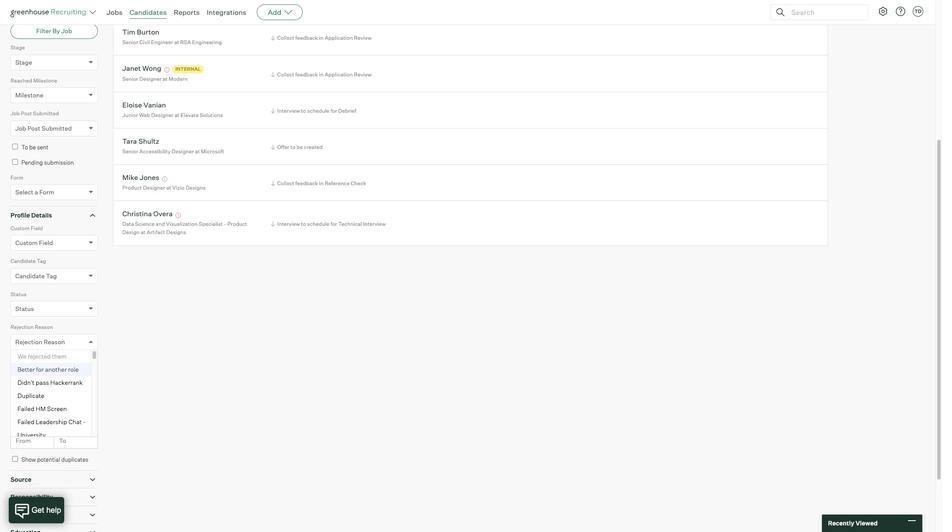 Task type: locate. For each thing, give the bounding box(es) containing it.
submitted down 'reached milestone' element
[[33, 110, 59, 117]]

1 vertical spatial post
[[27, 124, 40, 132]]

2 from from the top
[[16, 404, 31, 412]]

interview to schedule for technical interview
[[277, 221, 386, 227]]

feedback for janet wong
[[296, 71, 318, 78]]

1 horizontal spatial be
[[297, 144, 303, 150]]

designer down wong
[[139, 76, 162, 82]]

form down pending submission option at the top left
[[10, 174, 23, 181]]

from for applied
[[16, 404, 31, 412]]

designer down vanian
[[151, 112, 174, 118]]

job post submitted element
[[10, 109, 98, 142]]

burton
[[137, 28, 159, 36]]

-
[[224, 221, 226, 227], [83, 418, 86, 426]]

1 feedback from the top
[[296, 35, 318, 41]]

to up hackerrank
[[59, 371, 66, 379]]

hired on
[[10, 423, 32, 430]]

schedule left technical
[[307, 221, 330, 227]]

rsa
[[180, 39, 191, 45]]

0 vertical spatial tag
[[37, 258, 46, 265]]

interview for interview to schedule for technical interview
[[277, 221, 300, 227]]

0 vertical spatial job
[[61, 27, 72, 35]]

be left created
[[297, 144, 303, 150]]

didn't
[[17, 379, 34, 386]]

to for last activity
[[59, 371, 66, 379]]

3 collect from the top
[[277, 180, 294, 187]]

1 vertical spatial field
[[39, 239, 53, 247]]

for left technical
[[331, 221, 337, 227]]

2 in from the top
[[319, 71, 324, 78]]

pipeline tasks
[[10, 511, 53, 519]]

shultz
[[139, 137, 159, 146]]

1 horizontal spatial -
[[224, 221, 226, 227]]

2 vertical spatial to
[[301, 221, 306, 227]]

accessibility
[[139, 148, 171, 155]]

2 failed from the top
[[17, 418, 34, 426]]

0 vertical spatial feedback
[[296, 35, 318, 41]]

1 vertical spatial reason
[[44, 338, 65, 346]]

1 vertical spatial on
[[25, 423, 32, 430]]

collect
[[277, 35, 294, 41], [277, 71, 294, 78], [277, 180, 294, 187]]

status element
[[10, 290, 98, 323]]

collect for jones
[[277, 180, 294, 187]]

1 vertical spatial review
[[354, 71, 372, 78]]

failed up university
[[17, 418, 34, 426]]

designer down jones
[[143, 184, 165, 191]]

at down mike jones has been in reference check for more than 10 days icon
[[166, 184, 171, 191]]

0 horizontal spatial jobs
[[10, 6, 25, 14]]

designer right accessibility
[[172, 148, 194, 155]]

to right offer
[[291, 144, 296, 150]]

to
[[301, 108, 306, 114], [291, 144, 296, 150], [301, 221, 306, 227]]

0 vertical spatial collect feedback in application review link
[[270, 34, 374, 42]]

offer
[[277, 144, 290, 150]]

1 vertical spatial status
[[15, 305, 34, 313]]

1 application from the top
[[325, 35, 353, 41]]

for left debrief
[[331, 108, 337, 114]]

0 horizontal spatial be
[[29, 144, 36, 151]]

failed down duplicate
[[17, 405, 34, 412]]

0 vertical spatial application
[[325, 35, 353, 41]]

1 vertical spatial designs
[[166, 229, 186, 236]]

candidate tag up status element
[[15, 272, 57, 280]]

candidate down custom field element
[[10, 258, 36, 265]]

at inside eloise vanian junior web designer at elevate solutions
[[175, 112, 180, 118]]

1 collect feedback in application review from the top
[[277, 35, 372, 41]]

job post submitted up sent
[[15, 124, 72, 132]]

0 vertical spatial collect feedback in application review
[[277, 35, 372, 41]]

milestone down reached milestone
[[15, 91, 43, 99]]

be left sent
[[29, 144, 36, 151]]

2 review from the top
[[354, 71, 372, 78]]

to down collect feedback in reference check link at left top
[[301, 221, 306, 227]]

2 vertical spatial for
[[36, 366, 44, 373]]

1 vertical spatial in
[[319, 71, 324, 78]]

2 collect from the top
[[277, 71, 294, 78]]

configure image
[[879, 6, 889, 17]]

1 horizontal spatial product
[[228, 221, 247, 227]]

christina overa has been in technical interview for more than 14 days image
[[174, 213, 182, 218]]

1 vertical spatial milestone
[[15, 91, 43, 99]]

designer right graphic
[[177, 3, 199, 9]]

1 senior from the top
[[122, 39, 138, 45]]

jobs up filter by job 'button'
[[10, 6, 25, 14]]

1 vertical spatial product
[[228, 221, 247, 227]]

integrations
[[207, 8, 247, 17]]

recently viewed
[[829, 520, 878, 527]]

0 vertical spatial from
[[16, 371, 31, 379]]

1 vertical spatial collect feedback in application review
[[277, 71, 372, 78]]

pass
[[36, 379, 49, 386]]

add button
[[257, 4, 303, 20]]

offer to be created link
[[270, 143, 325, 151]]

None field
[[15, 335, 17, 350]]

0 vertical spatial for
[[331, 108, 337, 114]]

2 vertical spatial in
[[319, 180, 324, 187]]

janet wong
[[122, 64, 161, 73]]

modern
[[169, 76, 188, 82]]

0 horizontal spatial product
[[122, 184, 142, 191]]

1 vertical spatial submitted
[[42, 124, 72, 132]]

senior inside tim burton senior civil engineer at rsa engineering
[[122, 39, 138, 45]]

engineer
[[151, 39, 173, 45]]

- right specialist at the left of page
[[224, 221, 226, 227]]

collect feedback in application review
[[277, 35, 372, 41], [277, 71, 372, 78]]

on for applied on
[[31, 390, 38, 397]]

to for shultz
[[291, 144, 296, 150]]

2 vertical spatial senior
[[122, 148, 138, 155]]

- right chat
[[83, 418, 86, 426]]

interview to schedule for debrief link
[[270, 107, 359, 115]]

2 vertical spatial collect
[[277, 180, 294, 187]]

pipeline
[[10, 511, 35, 519]]

0 vertical spatial to
[[301, 108, 306, 114]]

at down science
[[141, 229, 146, 236]]

0 vertical spatial schedule
[[307, 108, 330, 114]]

3 from from the top
[[16, 437, 31, 445]]

to up offer to be created at the top left
[[301, 108, 306, 114]]

collect for wong
[[277, 71, 294, 78]]

for for technical
[[331, 221, 337, 227]]

2 collect feedback in application review from the top
[[277, 71, 372, 78]]

1 horizontal spatial form
[[39, 188, 54, 196]]

application for senior designer at modern
[[325, 71, 353, 78]]

0 vertical spatial senior
[[122, 39, 138, 45]]

0 vertical spatial candidate
[[10, 258, 36, 265]]

christina overa
[[122, 210, 173, 218]]

0 vertical spatial product
[[122, 184, 142, 191]]

data science and visualization specialist - product design at artifact designs
[[122, 221, 247, 236]]

1 vertical spatial feedback
[[296, 71, 318, 78]]

greenhouse recruiting image
[[10, 7, 89, 17]]

1 collect from the top
[[277, 35, 294, 41]]

2 feedback from the top
[[296, 71, 318, 78]]

senior for tara
[[122, 148, 138, 155]]

1 vertical spatial custom field
[[15, 239, 53, 247]]

for
[[331, 108, 337, 114], [331, 221, 337, 227], [36, 366, 44, 373]]

web down eloise vanian 'link' at top
[[139, 112, 150, 118]]

candidate tag element
[[10, 257, 98, 290]]

designs down 'visualization' at the top left
[[166, 229, 186, 236]]

form
[[10, 174, 23, 181], [39, 188, 54, 196]]

tim burton link
[[122, 28, 159, 38]]

tag up status element
[[46, 272, 57, 280]]

candidate tag down custom field element
[[10, 258, 46, 265]]

schedule
[[307, 108, 330, 114], [307, 221, 330, 227]]

feedback down add popup button
[[296, 35, 318, 41]]

1 vertical spatial from
[[16, 404, 31, 412]]

2 vertical spatial feedback
[[296, 180, 318, 187]]

job post submitted down 'reached milestone' element
[[10, 110, 59, 117]]

3 in from the top
[[319, 180, 324, 187]]

submitted
[[33, 110, 59, 117], [42, 124, 72, 132]]

0 vertical spatial custom field
[[10, 225, 43, 232]]

post up to be sent
[[27, 124, 40, 132]]

candidate tag
[[10, 258, 46, 265], [15, 272, 57, 280]]

senior down tara
[[122, 148, 138, 155]]

from up didn't
[[16, 371, 31, 379]]

1 vertical spatial to
[[291, 144, 296, 150]]

milestone down 'stage' 'element'
[[33, 77, 57, 84]]

1 vertical spatial collect
[[277, 71, 294, 78]]

at down janet wong has been in application review for more than 5 days image
[[163, 76, 168, 82]]

junior
[[122, 112, 138, 118]]

chat
[[69, 418, 82, 426]]

feedback up interview to schedule for debrief link on the top of page
[[296, 71, 318, 78]]

web right &
[[145, 3, 156, 9]]

elevate
[[181, 112, 199, 118]]

to down duplicate option
[[59, 404, 66, 412]]

vanian
[[144, 101, 166, 109]]

1 vertical spatial application
[[325, 71, 353, 78]]

designer for shultz
[[172, 148, 194, 155]]

td
[[915, 8, 922, 14]]

1 vertical spatial web
[[139, 112, 150, 118]]

and
[[156, 221, 165, 227]]

jobs up 'tim'
[[107, 8, 123, 17]]

1 vertical spatial candidate
[[15, 272, 45, 280]]

product right specialist at the left of page
[[228, 221, 247, 227]]

0 vertical spatial review
[[354, 35, 372, 41]]

filter by job
[[36, 27, 72, 35]]

1 vertical spatial form
[[39, 188, 54, 196]]

schedule left debrief
[[307, 108, 330, 114]]

a
[[35, 188, 38, 196]]

on down pass
[[31, 390, 38, 397]]

for inside interview to schedule for debrief link
[[331, 108, 337, 114]]

custom
[[10, 225, 30, 232], [15, 239, 38, 247]]

designs
[[186, 184, 206, 191], [166, 229, 186, 236]]

senior inside "tara shultz senior accessibility designer at microsoft"
[[122, 148, 138, 155]]

stage
[[10, 44, 25, 51], [15, 58, 32, 66]]

1 vertical spatial collect feedback in application review link
[[270, 70, 374, 79]]

collect feedback in application review link
[[270, 34, 374, 42], [270, 70, 374, 79]]

at left rsa
[[174, 39, 179, 45]]

0 horizontal spatial form
[[10, 174, 23, 181]]

designer inside eloise vanian junior web designer at elevate solutions
[[151, 112, 174, 118]]

0 vertical spatial in
[[319, 35, 324, 41]]

collect feedback in application review for senior designer at modern
[[277, 71, 372, 78]]

custom field
[[10, 225, 43, 232], [15, 239, 53, 247]]

2 vertical spatial from
[[16, 437, 31, 445]]

2 schedule from the top
[[307, 221, 330, 227]]

0 vertical spatial status
[[10, 291, 27, 298]]

2 collect feedback in application review link from the top
[[270, 70, 374, 79]]

senior down janet at top
[[122, 76, 138, 82]]

0 vertical spatial -
[[224, 221, 226, 227]]

digital & web graphic designer at xeometry
[[122, 3, 231, 9]]

1 vertical spatial schedule
[[307, 221, 330, 227]]

1 vertical spatial for
[[331, 221, 337, 227]]

jobs
[[10, 6, 25, 14], [107, 8, 123, 17]]

hackerrank
[[50, 379, 83, 386]]

at left elevate
[[175, 112, 180, 118]]

from down duplicate
[[16, 404, 31, 412]]

feedback left reference
[[296, 180, 318, 187]]

0 vertical spatial field
[[31, 225, 43, 232]]

reason up them
[[44, 338, 65, 346]]

1 from from the top
[[16, 371, 31, 379]]

1 collect feedback in application review link from the top
[[270, 34, 374, 42]]

janet wong has been in application review for more than 5 days image
[[163, 67, 171, 73]]

reason down status element
[[35, 324, 53, 331]]

0 vertical spatial failed
[[17, 405, 34, 412]]

to for vanian
[[301, 108, 306, 114]]

feedback
[[296, 35, 318, 41], [296, 71, 318, 78], [296, 180, 318, 187]]

product inside data science and visualization specialist - product design at artifact designs
[[228, 221, 247, 227]]

job inside 'button'
[[61, 27, 72, 35]]

engineering
[[192, 39, 222, 45]]

- inside data science and visualization specialist - product design at artifact designs
[[224, 221, 226, 227]]

tag down custom field element
[[37, 258, 46, 265]]

candidate up status element
[[15, 272, 45, 280]]

at left the microsoft
[[195, 148, 200, 155]]

eloise vanian junior web designer at elevate solutions
[[122, 101, 223, 118]]

failed
[[17, 405, 34, 412], [17, 418, 34, 426]]

tara
[[122, 137, 137, 146]]

3 feedback from the top
[[296, 180, 318, 187]]

senior down 'tim'
[[122, 39, 138, 45]]

failed hm screen option
[[11, 402, 91, 416]]

1 failed from the top
[[17, 405, 34, 412]]

failed inside the failed leadership chat - university
[[17, 418, 34, 426]]

0 vertical spatial on
[[31, 390, 38, 397]]

collect feedback in reference check
[[277, 180, 366, 187]]

1 vertical spatial job post submitted
[[15, 124, 72, 132]]

0 vertical spatial collect
[[277, 35, 294, 41]]

milestone
[[33, 77, 57, 84], [15, 91, 43, 99]]

1 review from the top
[[354, 35, 372, 41]]

profile details
[[10, 212, 52, 219]]

custom down profile
[[10, 225, 30, 232]]

submitted up sent
[[42, 124, 72, 132]]

1 vertical spatial job
[[10, 110, 20, 117]]

0 vertical spatial milestone
[[33, 77, 57, 84]]

custom down profile details
[[15, 239, 38, 247]]

0 vertical spatial form
[[10, 174, 23, 181]]

eloise vanian link
[[122, 101, 166, 111]]

reason
[[35, 324, 53, 331], [44, 338, 65, 346]]

for down activity
[[36, 366, 44, 373]]

reference
[[325, 180, 350, 187]]

to up show potential duplicates
[[59, 437, 66, 445]]

duplicate
[[17, 392, 44, 399]]

mike jones has been in reference check for more than 10 days image
[[161, 177, 169, 182]]

2 senior from the top
[[122, 76, 138, 82]]

form right the a
[[39, 188, 54, 196]]

designs right "vizio"
[[186, 184, 206, 191]]

1 vertical spatial senior
[[122, 76, 138, 82]]

1 vertical spatial -
[[83, 418, 86, 426]]

3 senior from the top
[[122, 148, 138, 155]]

0 horizontal spatial -
[[83, 418, 86, 426]]

status
[[10, 291, 27, 298], [15, 305, 34, 313]]

1 vertical spatial failed
[[17, 418, 34, 426]]

review
[[354, 35, 372, 41], [354, 71, 372, 78]]

interview to schedule for debrief
[[277, 108, 357, 114]]

for inside interview to schedule for technical interview link
[[331, 221, 337, 227]]

from down hired on
[[16, 437, 31, 445]]

product
[[122, 184, 142, 191], [228, 221, 247, 227]]

from for hired
[[16, 437, 31, 445]]

in for janet wong
[[319, 71, 324, 78]]

Show potential duplicates checkbox
[[12, 456, 18, 462]]

2 application from the top
[[325, 71, 353, 78]]

artifact
[[147, 229, 165, 236]]

senior for tim
[[122, 39, 138, 45]]

on up university
[[25, 423, 32, 430]]

web
[[145, 3, 156, 9], [139, 112, 150, 118]]

candidates
[[130, 8, 167, 17]]

1 horizontal spatial jobs
[[107, 8, 123, 17]]

interview for interview to schedule for debrief
[[277, 108, 300, 114]]

post down reached
[[21, 110, 32, 117]]

designer inside "tara shultz senior accessibility designer at microsoft"
[[172, 148, 194, 155]]

at inside "tara shultz senior accessibility designer at microsoft"
[[195, 148, 200, 155]]

microsoft
[[201, 148, 224, 155]]

1 schedule from the top
[[307, 108, 330, 114]]

failed leadership chat - university
[[17, 418, 86, 439]]

christina overa link
[[122, 210, 173, 220]]

leadership
[[36, 418, 67, 426]]

product down mike
[[122, 184, 142, 191]]

at left xeometry
[[201, 3, 205, 9]]

mike jones
[[122, 173, 159, 182]]

job post submitted
[[10, 110, 59, 117], [15, 124, 72, 132]]

candidates link
[[130, 8, 167, 17]]



Task type: vqa. For each thing, say whether or not it's contained in the screenshot.
(19) to the middle
no



Task type: describe. For each thing, give the bounding box(es) containing it.
activity
[[22, 357, 41, 364]]

0 vertical spatial web
[[145, 3, 156, 9]]

stage element
[[10, 43, 98, 76]]

custom field element
[[10, 224, 98, 257]]

show potential duplicates
[[21, 456, 88, 463]]

from for last
[[16, 371, 31, 379]]

tim burton senior civil engineer at rsa engineering
[[122, 28, 222, 45]]

applied
[[10, 390, 30, 397]]

janet wong link
[[122, 64, 161, 74]]

better
[[17, 366, 35, 373]]

another
[[45, 366, 67, 373]]

for inside better for another role option
[[36, 366, 44, 373]]

them
[[52, 353, 67, 360]]

details
[[31, 212, 52, 219]]

0 vertical spatial submitted
[[33, 110, 59, 117]]

visualization
[[166, 221, 198, 227]]

interview to schedule for technical interview link
[[270, 220, 388, 228]]

didn't pass hackerrank option
[[11, 376, 91, 389]]

for for debrief
[[331, 108, 337, 114]]

digital
[[122, 3, 138, 9]]

recently
[[829, 520, 855, 527]]

0 vertical spatial post
[[21, 110, 32, 117]]

internal
[[175, 66, 201, 72]]

&
[[140, 3, 143, 9]]

pending submission
[[21, 159, 74, 166]]

0 vertical spatial stage
[[10, 44, 25, 51]]

select
[[15, 188, 33, 196]]

civil
[[139, 39, 150, 45]]

christina
[[122, 210, 152, 218]]

better for another role option
[[11, 363, 91, 376]]

sent
[[37, 144, 48, 151]]

jones
[[140, 173, 159, 182]]

td button
[[912, 4, 926, 18]]

Search text field
[[790, 6, 861, 19]]

1 vertical spatial stage
[[15, 58, 32, 66]]

solutions
[[200, 112, 223, 118]]

be inside offer to be created link
[[297, 144, 303, 150]]

2 vertical spatial job
[[15, 124, 26, 132]]

hm
[[36, 405, 46, 412]]

check
[[351, 180, 366, 187]]

technical
[[339, 221, 362, 227]]

reached
[[10, 77, 32, 84]]

jobs link
[[107, 8, 123, 17]]

collect feedback in application review for senior civil engineer at rsa engineering
[[277, 35, 372, 41]]

design
[[122, 229, 140, 236]]

senior designer at modern
[[122, 76, 188, 82]]

by
[[53, 27, 60, 35]]

better for another role
[[17, 366, 79, 373]]

0 vertical spatial rejection reason
[[10, 324, 53, 331]]

overa
[[153, 210, 173, 218]]

Pending submission checkbox
[[12, 159, 18, 165]]

vizio
[[172, 184, 185, 191]]

didn't pass hackerrank
[[17, 379, 83, 386]]

xeometry
[[207, 3, 231, 9]]

review for senior designer at modern
[[354, 71, 372, 78]]

at inside tim burton senior civil engineer at rsa engineering
[[174, 39, 179, 45]]

0 vertical spatial reason
[[35, 324, 53, 331]]

screen
[[47, 405, 67, 412]]

at inside data science and visualization specialist - product design at artifact designs
[[141, 229, 146, 236]]

show
[[21, 456, 36, 463]]

filter by job button
[[10, 23, 98, 39]]

viewed
[[856, 520, 878, 527]]

To be sent checkbox
[[12, 144, 18, 149]]

none field inside rejection reason element
[[15, 335, 17, 350]]

mike jones link
[[122, 173, 159, 183]]

hired
[[10, 423, 24, 430]]

web inside eloise vanian junior web designer at elevate solutions
[[139, 112, 150, 118]]

failed leadership chat - university option
[[11, 416, 91, 442]]

designer for &
[[177, 3, 199, 9]]

duplicates
[[61, 456, 88, 463]]

1 vertical spatial candidate tag
[[15, 272, 57, 280]]

tim
[[122, 28, 135, 36]]

form element
[[10, 173, 98, 206]]

in for mike jones
[[319, 180, 324, 187]]

review for senior civil engineer at rsa engineering
[[354, 35, 372, 41]]

designs inside data science and visualization specialist - product design at artifact designs
[[166, 229, 186, 236]]

0 vertical spatial candidate tag
[[10, 258, 46, 265]]

failed for failed hm screen
[[17, 405, 34, 412]]

rejected
[[28, 353, 51, 360]]

collect feedback in application review link for senior designer at modern
[[270, 70, 374, 79]]

feedback for mike jones
[[296, 180, 318, 187]]

collect feedback in application review link for senior civil engineer at rsa engineering
[[270, 34, 374, 42]]

application for senior civil engineer at rsa engineering
[[325, 35, 353, 41]]

0 vertical spatial job post submitted
[[10, 110, 59, 117]]

data
[[122, 221, 134, 227]]

reached milestone element
[[10, 76, 98, 109]]

0 vertical spatial designs
[[186, 184, 206, 191]]

collect feedback in reference check link
[[270, 179, 369, 188]]

duplicate option
[[11, 389, 91, 402]]

reports link
[[174, 8, 200, 17]]

0 vertical spatial custom
[[10, 225, 30, 232]]

integrations link
[[207, 8, 247, 17]]

td button
[[914, 6, 924, 17]]

schedule for debrief
[[307, 108, 330, 114]]

to for hired on
[[59, 437, 66, 445]]

failed for failed leadership chat - university
[[17, 418, 34, 426]]

specialist
[[199, 221, 223, 227]]

schedule for technical
[[307, 221, 330, 227]]

0 vertical spatial rejection
[[10, 324, 34, 331]]

mike
[[122, 173, 138, 182]]

responsibility
[[10, 494, 53, 501]]

source
[[10, 476, 31, 483]]

1 vertical spatial rejection
[[15, 338, 42, 346]]

last
[[10, 357, 21, 364]]

1 vertical spatial tag
[[46, 272, 57, 280]]

janet
[[122, 64, 141, 73]]

- inside the failed leadership chat - university
[[83, 418, 86, 426]]

created
[[304, 144, 323, 150]]

we rejected them
[[17, 353, 67, 360]]

to right to be sent option
[[21, 144, 28, 151]]

to for applied on
[[59, 404, 66, 412]]

tasks
[[36, 511, 53, 519]]

1 in from the top
[[319, 35, 324, 41]]

reports
[[174, 8, 200, 17]]

1 vertical spatial rejection reason
[[15, 338, 65, 346]]

to be sent
[[21, 144, 48, 151]]

applied on
[[10, 390, 38, 397]]

submission
[[44, 159, 74, 166]]

on for hired on
[[25, 423, 32, 430]]

reached milestone
[[10, 77, 57, 84]]

1 vertical spatial custom
[[15, 239, 38, 247]]

profile
[[10, 212, 30, 219]]

we
[[17, 353, 26, 360]]

designer for vanian
[[151, 112, 174, 118]]

university
[[17, 431, 46, 439]]

select a form
[[15, 188, 54, 196]]

rejection reason element
[[10, 323, 98, 532]]



